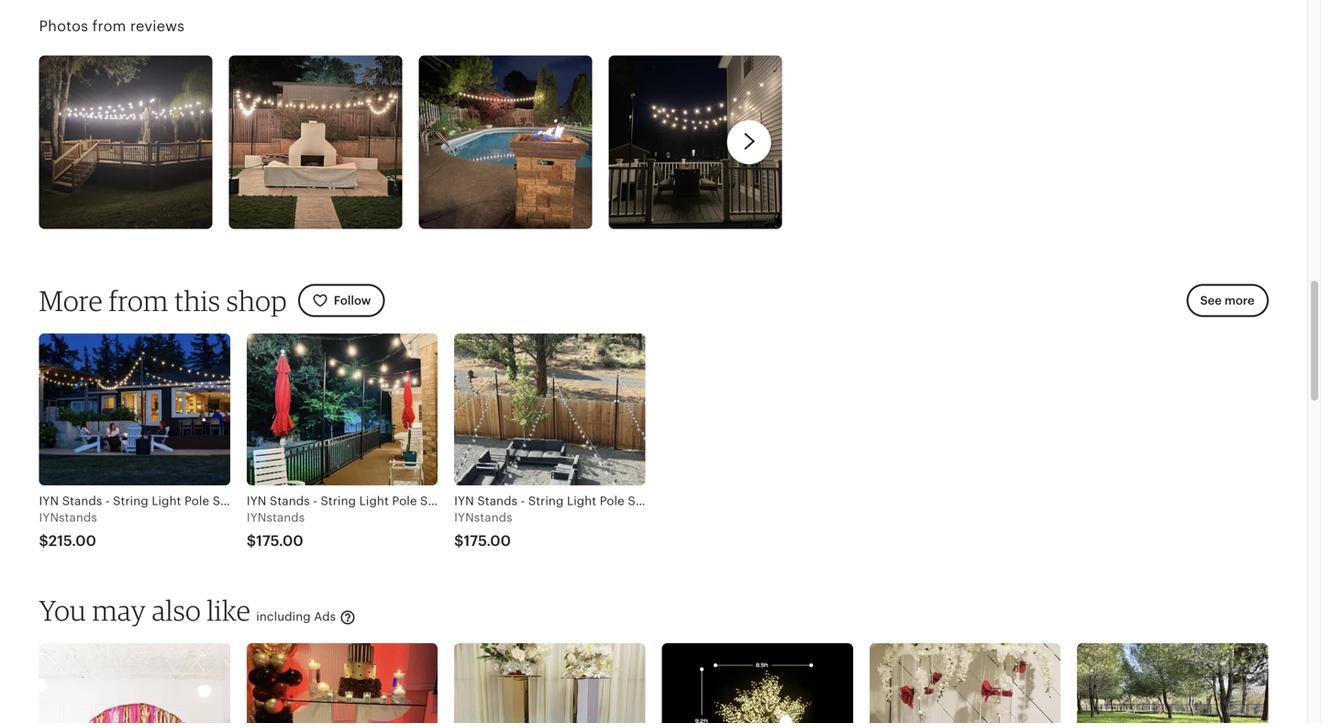 Task type: describe. For each thing, give the bounding box(es) containing it.
you
[[39, 593, 86, 627]]

from for this
[[109, 283, 169, 317]]

pre order--2 pack｜40" tall stainless steel flower stand image
[[454, 643, 646, 723]]

see
[[1201, 294, 1222, 307]]

see more
[[1201, 294, 1255, 307]]

$ for iyn stands - string light pole stand with mounting plate - hang string lights or privacy screening image at the left of page
[[247, 533, 256, 549]]

more from this shop
[[39, 283, 287, 317]]

like
[[207, 593, 251, 627]]

ads
[[314, 610, 336, 624]]

clear flower stand w/lights image
[[870, 643, 1061, 723]]

iyn stands - string light pole stand with mounting plate - hang string lights or privacy screening image
[[247, 334, 438, 485]]

more
[[1225, 294, 1255, 307]]

photos
[[39, 18, 88, 35]]

also
[[152, 593, 201, 627]]

175.00 for iyn stands - string light pole stand with brackets - hang string lights above fence or rail (1 pole w/ brackets) image
[[464, 533, 511, 549]]

iyn stands - string light pole stand with tank base - freestanding / portable string light solution - hang string lights anywhere! image
[[39, 334, 230, 485]]

this
[[174, 283, 221, 317]]

see more link
[[1187, 284, 1269, 317]]

wood table (28*80 h13-19 inch) handmade wood table, picnic table, foldable camp table, boho table, balcony table, party activite table,table image
[[1078, 643, 1269, 723]]

from for reviews
[[92, 18, 126, 35]]

more
[[39, 283, 103, 317]]

including
[[256, 610, 311, 624]]



Task type: vqa. For each thing, say whether or not it's contained in the screenshot.
All
no



Task type: locate. For each thing, give the bounding box(es) containing it.
3 iynstands from the left
[[454, 511, 513, 525]]

175.00 for iyn stands - string light pole stand with mounting plate - hang string lights or privacy screening image at the left of page
[[256, 533, 304, 549]]

iynstands $ 175.00 for iyn stands - string light pole stand with brackets - hang string lights above fence or rail (1 pole w/ brackets) image
[[454, 511, 513, 549]]

1 $ from the left
[[39, 533, 48, 549]]

2 horizontal spatial $
[[454, 533, 464, 549]]

$
[[39, 533, 48, 549], [247, 533, 256, 549], [454, 533, 464, 549]]

tunnel of love aerial installation | overhead decor | ceiling chandeliers | fringe ceiling install / fringes/wedding decorations/ aerial image
[[39, 643, 230, 723]]

iynstands for iyn stands - string light pole stand with brackets - hang string lights above fence or rail (1 pole w/ brackets) image
[[454, 511, 513, 525]]

1 iynstands from the left
[[39, 511, 97, 525]]

$ for "iyn stands - string light pole stand with tank base - freestanding / portable string light solution - hang string lights anywhere!" "image"
[[39, 533, 48, 549]]

iynstands for "iyn stands - string light pole stand with tank base - freestanding / portable string light solution - hang string lights anywhere!" "image"
[[39, 511, 97, 525]]

1 vertical spatial from
[[109, 283, 169, 317]]

from left "this"
[[109, 283, 169, 317]]

iynstands
[[39, 511, 97, 525], [247, 511, 305, 525], [454, 511, 513, 525]]

0 horizontal spatial iynstands $ 175.00
[[247, 511, 305, 549]]

2 iynstands $ 175.00 from the left
[[454, 511, 513, 549]]

2 $ from the left
[[247, 533, 256, 549]]

reviews
[[130, 18, 185, 35]]

175.00
[[256, 533, 304, 549], [464, 533, 511, 549]]

2 iynstands from the left
[[247, 511, 305, 525]]

0 horizontal spatial 175.00
[[256, 533, 304, 549]]

0 horizontal spatial iynstands
[[39, 511, 97, 525]]

1 horizontal spatial $
[[247, 533, 256, 549]]

iynstands $ 175.00 for iyn stands - string light pole stand with mounting plate - hang string lights or privacy screening image at the left of page
[[247, 511, 305, 549]]

1 horizontal spatial iynstands
[[247, 511, 305, 525]]

shop
[[226, 283, 287, 317]]

3 $ from the left
[[454, 533, 464, 549]]

you may also like including ads
[[39, 593, 340, 627]]

follow
[[334, 294, 371, 307]]

from right photos
[[92, 18, 126, 35]]

1 iynstands $ 175.00 from the left
[[247, 511, 305, 549]]

9ft tall warm white floral lighted tree - waterproof cherry blossom centerpiece tree - ac adaptor indoor/outdoor lighted tree 1200 leds! image
[[662, 643, 853, 723]]

iynstands for iyn stands - string light pole stand with mounting plate - hang string lights or privacy screening image at the left of page
[[247, 511, 305, 525]]

30" tall 15 table base foam numbers image
[[247, 643, 438, 723]]

iynstands $ 215.00
[[39, 511, 97, 549]]

$ for iyn stands - string light pole stand with brackets - hang string lights above fence or rail (1 pole w/ brackets) image
[[454, 533, 464, 549]]

2 175.00 from the left
[[464, 533, 511, 549]]

1 horizontal spatial 175.00
[[464, 533, 511, 549]]

2 horizontal spatial iynstands
[[454, 511, 513, 525]]

0 horizontal spatial $
[[39, 533, 48, 549]]

from
[[92, 18, 126, 35], [109, 283, 169, 317]]

photos from reviews
[[39, 18, 185, 35]]

0 vertical spatial from
[[92, 18, 126, 35]]

$ inside iynstands $ 215.00
[[39, 533, 48, 549]]

215.00
[[48, 533, 96, 549]]

iynstands $ 175.00
[[247, 511, 305, 549], [454, 511, 513, 549]]

may
[[92, 593, 146, 627]]

1 horizontal spatial iynstands $ 175.00
[[454, 511, 513, 549]]

1 175.00 from the left
[[256, 533, 304, 549]]

follow button
[[298, 284, 385, 317]]

iyn stands - string light pole stand with brackets - hang string lights above fence or rail (1 pole w/ brackets) image
[[454, 334, 646, 485]]



